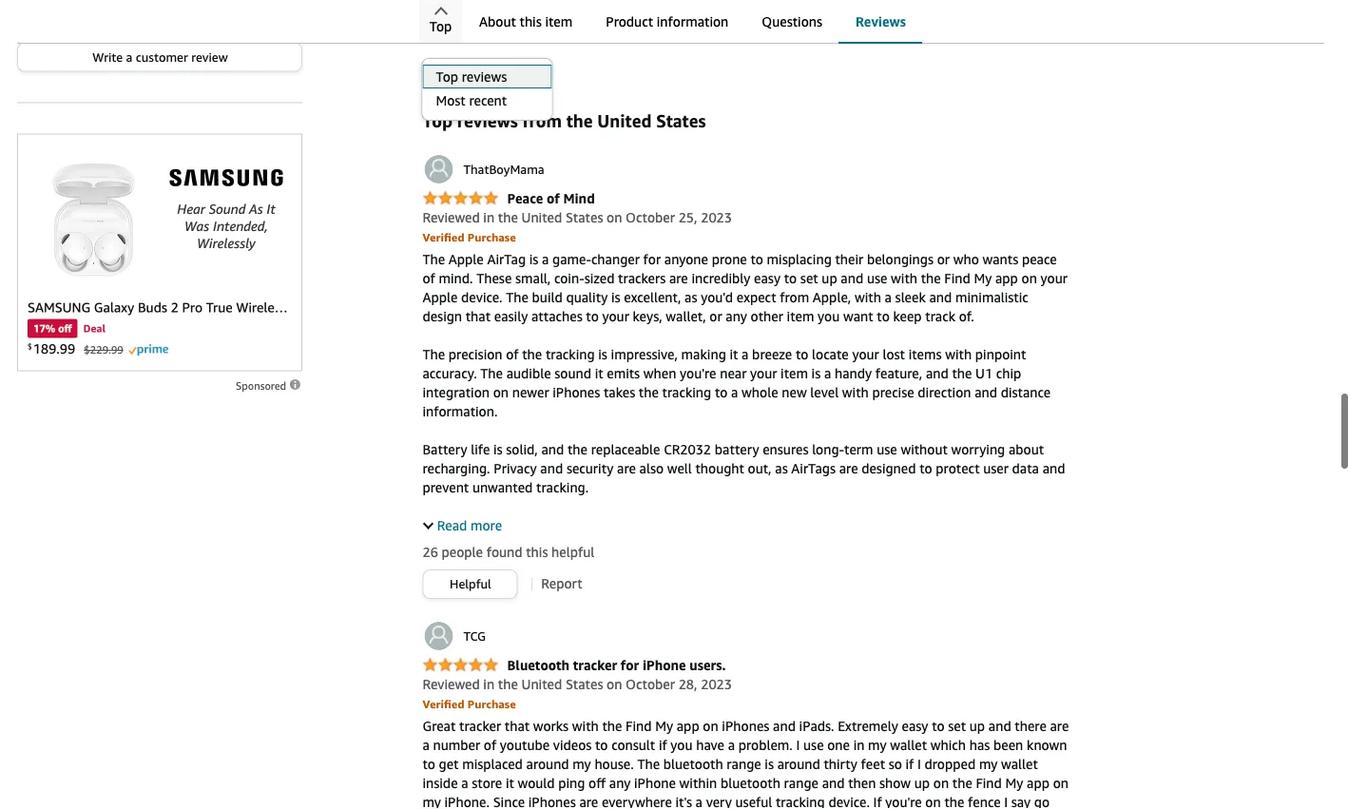 Task type: vqa. For each thing, say whether or not it's contained in the screenshot.
SGD
no



Task type: locate. For each thing, give the bounding box(es) containing it.
item inside "the precision of the tracking is impressive, making it a breeze to locate your lost items with pinpoint accuracy. the audible sound it emits when you're near your item is a handy feature, and the u1 chip integration on newer iphones takes the tracking to a whole new level with precise direction and distance information."
[[781, 366, 808, 381]]

my up consult
[[655, 718, 673, 734]]

1 purchase from the top
[[468, 231, 516, 244]]

0 horizontal spatial app
[[677, 718, 700, 734]]

1 horizontal spatial wallet
[[1001, 756, 1038, 772]]

2023
[[701, 210, 732, 225], [701, 677, 732, 692]]

2023 inside reviewed in the united states on october 25, 2023 verified purchase
[[701, 210, 732, 225]]

list
[[462, 0, 1349, 18]]

1 horizontal spatial range
[[784, 775, 819, 791]]

has
[[970, 737, 990, 753]]

the left "fence"
[[945, 794, 965, 809]]

tracking inside in summary, if you're deeply invested in the apple ecosystem and often find yourself searching for misplaced items, the apple airtag is a worthwhile investment that provides peace of mind and efficient tracking capabilities.
[[423, 632, 472, 648]]

extremely
[[838, 718, 899, 734]]

ensures
[[763, 442, 809, 457]]

mind
[[934, 613, 965, 629]]

for
[[643, 251, 661, 267], [689, 518, 707, 533], [539, 537, 557, 552], [996, 594, 1014, 610], [621, 658, 639, 673]]

airtags inside battery life is solid, and the replaceable cr2032 battery ensures long-term use without worrying about recharging. privacy and security are also well thought out, as airtags are designed to protect user data and prevent unwanted tracking.
[[792, 461, 836, 476]]

misplaced inside in summary, if you're deeply invested in the apple ecosystem and often find yourself searching for misplaced items, the apple airtag is a worthwhile investment that provides peace of mind and efficient tracking capabilities.
[[423, 613, 483, 629]]

new
[[782, 385, 807, 400]]

1 horizontal spatial you're
[[680, 366, 717, 381]]

their
[[835, 251, 864, 267]]

1 horizontal spatial up
[[915, 775, 930, 791]]

of
[[547, 191, 560, 206], [423, 270, 435, 286], [506, 347, 519, 362], [633, 518, 645, 533], [918, 613, 931, 629], [484, 737, 497, 753]]

if up show
[[906, 756, 914, 772]]

misplacing
[[767, 251, 832, 267]]

set inside "reviewed in the united states on october 28, 2023 verified purchase great tracker that works with the find my app on iphones and ipads. extremely easy to set up and there are a number of youtube videos to consult if you have a problem. i use one in my wallet which has been known to get misplaced around my house. the bluetooth range is around thirty feet so if i dropped my wallet inside a store it would ping off any iphone within bluetooth range and then show up on the find my app on my iphone. since iphones are everywhere it's a very useful tracking device. if you're on the fence i sa"
[[948, 718, 966, 734]]

that inside the apple airtag is a game-changer for anyone prone to misplacing their belongings or who wants peace of mind. these small, coin-sized trackers are incredibly easy to set up and use with the find my app on your apple device. the build quality is excellent, as you'd expect from apple, with a sleek and minimalistic design that easily attaches to your keys, wallet, or any other item you want to keep track of.
[[466, 308, 491, 324]]

is up this.
[[569, 518, 578, 533]]

wallet down been
[[1001, 756, 1038, 772]]

from up other
[[780, 289, 810, 305]]

verified for 28,
[[423, 697, 465, 711]]

misplaced
[[423, 613, 483, 629], [462, 756, 523, 772]]

1 horizontal spatial find
[[945, 270, 971, 286]]

the
[[567, 110, 593, 131], [498, 210, 518, 225], [921, 270, 941, 286], [522, 347, 542, 362], [952, 366, 972, 381], [639, 385, 659, 400], [568, 442, 588, 457], [582, 518, 602, 533], [954, 537, 974, 552], [665, 594, 685, 610], [527, 613, 547, 629], [498, 677, 518, 692], [602, 718, 622, 734], [953, 775, 973, 791], [945, 794, 965, 809]]

ipads.
[[799, 718, 835, 734]]

peace of mind
[[507, 191, 595, 206]]

october for 28,
[[626, 677, 675, 692]]

bluetooth up useful
[[721, 775, 781, 791]]

0 vertical spatial my
[[974, 270, 992, 286]]

apple down deeply
[[550, 613, 585, 629]]

or down you'd
[[710, 308, 723, 324]]

set inside the apple airtag is a game-changer for anyone prone to misplacing their belongings or who wants peace of mind. these small, coin-sized trackers are incredibly easy to set up and use with the find my app on your apple device. the build quality is excellent, as you'd expect from apple, with a sleek and minimalistic design that easily attaches to your keys, wallet, or any other item you want to keep track of.
[[801, 270, 819, 286]]

very
[[706, 794, 732, 809]]

one inside "reviewed in the united states on october 28, 2023 verified purchase great tracker that works with the find my app on iphones and ipads. extremely easy to set up and there are a number of youtube videos to consult if you have a problem. i use one in my wallet which has been known to get misplaced around my house. the bluetooth range is around thirty feet so if i dropped my wallet inside a store it would ping off any iphone within bluetooth range and then show up on the find my app on my iphone. since iphones are everywhere it's a very useful tracking device. if you're on the fence i sa"
[[828, 737, 850, 753]]

my up feet
[[868, 737, 887, 753]]

2 vertical spatial if
[[906, 756, 914, 772]]

thirty
[[824, 756, 858, 772]]

belongings
[[867, 251, 934, 267]]

1 vertical spatial bluetooth
[[721, 775, 781, 791]]

use up designed
[[877, 442, 898, 457]]

1 october from the top
[[626, 210, 675, 225]]

my down been
[[1006, 775, 1024, 791]]

purchase inside "reviewed in the united states on october 28, 2023 verified purchase great tracker that works with the find my app on iphones and ipads. extremely easy to set up and there are a number of youtube videos to consult if you have a problem. i use one in my wallet which has been known to get misplaced around my house. the bluetooth range is around thirty feet so if i dropped my wallet inside a store it would ping off any iphone within bluetooth range and then show up on the find my app on my iphone. since iphones are everywhere it's a very useful tracking device. if you're on the fence i sa"
[[468, 697, 516, 711]]

1 vertical spatial app
[[677, 718, 700, 734]]

reviews down recent
[[457, 110, 518, 131]]

0 horizontal spatial find
[[649, 556, 673, 571]]

reviewed inside reviewed in the united states on october 25, 2023 verified purchase
[[423, 210, 480, 225]]

my inside the apple airtag is a game-changer for anyone prone to misplacing their belongings or who wants peace of mind. these small, coin-sized trackers are incredibly easy to set up and use with the find my app on your apple device. the build quality is excellent, as you'd expect from apple, with a sleek and minimalistic design that easily attaches to your keys, wallet, or any other item you want to keep track of.
[[974, 270, 992, 286]]

reviews inside 'top reviews most recent'
[[462, 69, 507, 85]]

you're down show
[[886, 794, 922, 809]]

bluetooth
[[664, 756, 723, 772], [721, 775, 781, 791]]

extender expand image
[[423, 519, 434, 529]]

are down anyone
[[669, 270, 688, 286]]

a up near at the top of page
[[742, 347, 749, 362]]

1 vertical spatial any
[[609, 775, 631, 791]]

airtag
[[487, 251, 526, 267], [589, 613, 627, 629]]

report link
[[541, 576, 583, 591]]

or left the who at the top
[[937, 251, 950, 267]]

top for top reviews most recent
[[436, 69, 459, 85]]

2023 down users.
[[701, 677, 732, 692]]

tracker right bluetooth
[[573, 658, 617, 673]]

iphones
[[553, 385, 600, 400], [722, 718, 770, 734], [529, 794, 576, 809]]

1 horizontal spatial my
[[974, 270, 992, 286]]

security
[[567, 461, 614, 476]]

up right show
[[915, 775, 930, 791]]

2 vertical spatial united
[[522, 677, 562, 692]]

1 vertical spatial it's
[[676, 794, 692, 809]]

the precision of the tracking is impressive, making it a breeze to locate your lost items with pinpoint accuracy. the audible sound it emits when you're near your item is a handy feature, and the u1 chip integration on newer iphones takes the tracking to a whole new level with precise direction and distance information.
[[423, 347, 1051, 419]]

1 reviewed from the top
[[423, 210, 480, 225]]

2 october from the top
[[626, 677, 675, 692]]

2 reviewed from the top
[[423, 677, 480, 692]]

misplaced down "summary,"
[[423, 613, 483, 629]]

my down inside
[[423, 794, 441, 809]]

that down often at the bottom right of page
[[797, 613, 822, 629]]

verified inside "reviewed in the united states on october 28, 2023 verified purchase great tracker that works with the find my app on iphones and ipads. extremely easy to set up and there are a number of youtube videos to consult if you have a problem. i use one in my wallet which has been known to get misplaced around my house. the bluetooth range is around thirty feet so if i dropped my wallet inside a store it would ping off any iphone within bluetooth range and then show up on the find my app on my iphone. since iphones are everywhere it's a very useful tracking device. if you're on the fence i sa"
[[423, 697, 465, 711]]

you
[[818, 308, 840, 324], [671, 737, 693, 753]]

as inside however, one drawback is the lack of a hole for a keyring or lanyard attachment, which means you'll need a separate accessory for this. also, it's worth noting that airtags are most effective within the apple ecosystem, so android users may not find them as versatile.
[[712, 556, 724, 571]]

1 vertical spatial you're
[[512, 594, 549, 610]]

up up has
[[970, 718, 985, 734]]

have
[[696, 737, 725, 753]]

this right the about
[[520, 14, 542, 29]]

around down 'problem.'
[[778, 756, 821, 772]]

ecosystem
[[727, 594, 790, 610]]

1 vertical spatial set
[[948, 718, 966, 734]]

with
[[891, 270, 918, 286], [855, 289, 882, 305], [946, 347, 972, 362], [842, 385, 869, 400], [572, 718, 599, 734]]

1 around from the left
[[526, 756, 569, 772]]

0 vertical spatial verified purchase link
[[423, 229, 516, 244]]

0 vertical spatial 2023
[[701, 210, 732, 225]]

united inside "reviewed in the united states on october 28, 2023 verified purchase great tracker that works with the find my app on iphones and ipads. extremely easy to set up and there are a number of youtube videos to consult if you have a problem. i use one in my wallet which has been known to get misplaced around my house. the bluetooth range is around thirty feet so if i dropped my wallet inside a store it would ping off any iphone within bluetooth range and then show up on the find my app on my iphone. since iphones are everywhere it's a very useful tracking device. if you're on the fence i sa"
[[522, 677, 562, 692]]

reviews for from
[[457, 110, 518, 131]]

0 vertical spatial device.
[[461, 289, 503, 305]]

which left means
[[910, 518, 946, 533]]

misplaced inside "reviewed in the united states on october 28, 2023 verified purchase great tracker that works with the find my app on iphones and ipads. extremely easy to set up and there are a number of youtube videos to consult if you have a problem. i use one in my wallet which has been known to get misplaced around my house. the bluetooth range is around thirty feet so if i dropped my wallet inside a store it would ping off any iphone within bluetooth range and then show up on the find my app on my iphone. since iphones are everywhere it's a very useful tracking device. if you're on the fence i sa"
[[462, 756, 523, 772]]

and up track
[[930, 289, 952, 305]]

up inside the apple airtag is a game-changer for anyone prone to misplacing their belongings or who wants peace of mind. these small, coin-sized trackers are incredibly easy to set up and use with the find my app on your apple device. the build quality is excellent, as you'd expect from apple, with a sleek and minimalistic design that easily attaches to your keys, wallet, or any other item you want to keep track of.
[[822, 270, 838, 286]]

about
[[1009, 442, 1044, 457]]

1 horizontal spatial it
[[595, 366, 604, 381]]

prone
[[712, 251, 747, 267]]

item up new
[[781, 366, 808, 381]]

as inside battery life is solid, and the replaceable cr2032 battery ensures long-term use without worrying about recharging. privacy and security are also well thought out, as airtags are designed to protect user data and prevent unwanted tracking.
[[775, 461, 788, 476]]

app inside the apple airtag is a game-changer for anyone prone to misplacing their belongings or who wants peace of mind. these small, coin-sized trackers are incredibly easy to set up and use with the find my app on your apple device. the build quality is excellent, as you'd expect from apple, with a sleek and minimalistic design that easily attaches to your keys, wallet, or any other item you want to keep track of.
[[996, 270, 1018, 286]]

find up consult
[[626, 718, 652, 734]]

so up show
[[889, 756, 902, 772]]

lanyard
[[785, 518, 830, 533]]

item up dropdown icon on the left top of page
[[545, 14, 573, 29]]

1 horizontal spatial as
[[712, 556, 724, 571]]

tracking down in
[[423, 632, 472, 648]]

or right keyring
[[769, 518, 782, 533]]

0 vertical spatial app
[[996, 270, 1018, 286]]

emits
[[607, 366, 640, 381]]

iphones down would
[[529, 794, 576, 809]]

as up wallet, in the top of the page
[[685, 289, 698, 305]]

device.
[[461, 289, 503, 305], [829, 794, 870, 809]]

0 horizontal spatial find
[[626, 718, 652, 734]]

2 verified from the top
[[423, 697, 465, 711]]

0 vertical spatial it's
[[621, 537, 638, 552]]

design
[[423, 308, 462, 324]]

the up sleek
[[921, 270, 941, 286]]

1 horizontal spatial easy
[[902, 718, 929, 734]]

1 horizontal spatial so
[[889, 756, 902, 772]]

1 horizontal spatial device.
[[829, 794, 870, 809]]

list box containing top reviews
[[422, 65, 552, 112]]

a left the hole
[[649, 518, 656, 533]]

0 vertical spatial misplaced
[[423, 613, 483, 629]]

1 vertical spatial or
[[710, 308, 723, 324]]

0 horizontal spatial so
[[492, 556, 506, 571]]

0 horizontal spatial wallet
[[890, 737, 927, 753]]

0 vertical spatial or
[[937, 251, 950, 267]]

0 horizontal spatial set
[[801, 270, 819, 286]]

thought
[[696, 461, 745, 476]]

apple up "mind."
[[449, 251, 484, 267]]

breeze
[[752, 347, 792, 362]]

0 horizontal spatial peace
[[880, 613, 915, 629]]

october inside "reviewed in the united states on october 28, 2023 verified purchase great tracker that works with the find my app on iphones and ipads. extremely easy to set up and there are a number of youtube videos to consult if you have a problem. i use one in my wallet which has been known to get misplaced around my house. the bluetooth range is around thirty feet so if i dropped my wallet inside a store it would ping off any iphone within bluetooth range and then show up on the find my app on my iphone. since iphones are everywhere it's a very useful tracking device. if you're on the fence i sa"
[[626, 677, 675, 692]]

0 horizontal spatial my
[[655, 718, 673, 734]]

2 horizontal spatial i
[[1005, 794, 1008, 809]]

verified inside reviewed in the united states on october 25, 2023 verified purchase
[[423, 231, 465, 244]]

top reviews
[[430, 62, 486, 75]]

0 vertical spatial airtag
[[487, 251, 526, 267]]

iphone
[[643, 658, 686, 673], [634, 775, 676, 791]]

precise
[[872, 385, 915, 400]]

states inside reviewed in the united states on october 25, 2023 verified purchase
[[566, 210, 603, 225]]

attachment,
[[833, 518, 907, 533]]

0 vertical spatial if
[[500, 594, 509, 610]]

airtag inside the apple airtag is a game-changer for anyone prone to misplacing their belongings or who wants peace of mind. these small, coin-sized trackers are incredibly easy to set up and use with the find my app on your apple device. the build quality is excellent, as you'd expect from apple, with a sleek and minimalistic design that easily attaches to your keys, wallet, or any other item you want to keep track of.
[[487, 251, 526, 267]]

a down invested at the left of the page
[[644, 613, 651, 629]]

would
[[518, 775, 555, 791]]

0 horizontal spatial device.
[[461, 289, 503, 305]]

items
[[909, 347, 942, 362]]

around
[[526, 756, 569, 772], [778, 756, 821, 772]]

the up security
[[568, 442, 588, 457]]

top reviews link
[[423, 65, 552, 88]]

apple up the design
[[423, 289, 458, 305]]

0 vertical spatial as
[[685, 289, 698, 305]]

keyring
[[721, 518, 765, 533]]

keys,
[[633, 308, 663, 324]]

up up apple,
[[822, 270, 838, 286]]

0 horizontal spatial if
[[500, 594, 509, 610]]

apple down you'll
[[977, 537, 1012, 552]]

youtube
[[500, 737, 550, 753]]

use inside the apple airtag is a game-changer for anyone prone to misplacing their belongings or who wants peace of mind. these small, coin-sized trackers are incredibly easy to set up and use with the find my app on your apple device. the build quality is excellent, as you'd expect from apple, with a sleek and minimalistic design that easily attaches to your keys, wallet, or any other item you want to keep track of.
[[867, 270, 888, 286]]

top for top reviews from the united states
[[423, 110, 453, 131]]

1 vertical spatial states
[[566, 210, 603, 225]]

get
[[439, 756, 459, 772]]

2 verified purchase link from the top
[[423, 696, 516, 711]]

2 vertical spatial i
[[1005, 794, 1008, 809]]

1 horizontal spatial it's
[[676, 794, 692, 809]]

within down means
[[912, 537, 950, 552]]

1 vertical spatial device.
[[829, 794, 870, 809]]

for up trackers
[[643, 251, 661, 267]]

anyone
[[665, 251, 709, 267]]

for down invested at the left of the page
[[621, 658, 639, 673]]

peace
[[507, 191, 543, 206]]

as down ensures on the right
[[775, 461, 788, 476]]

you down apple,
[[818, 308, 840, 324]]

0 vertical spatial use
[[867, 270, 888, 286]]

1 horizontal spatial i
[[918, 756, 921, 772]]

1 vertical spatial i
[[918, 756, 921, 772]]

that down keyring
[[724, 537, 749, 552]]

1 vertical spatial my
[[655, 718, 673, 734]]

1 verified from the top
[[423, 231, 465, 244]]

october inside reviewed in the united states on october 25, 2023 verified purchase
[[626, 210, 675, 225]]

top
[[430, 19, 452, 34], [430, 62, 448, 75], [436, 69, 459, 85], [423, 110, 453, 131]]

verified purchase link for reviewed in the united states on october 28, 2023
[[423, 696, 516, 711]]

0 vertical spatial range
[[727, 756, 761, 772]]

show
[[880, 775, 911, 791]]

a up the iphone.
[[461, 775, 468, 791]]

within up very
[[680, 775, 717, 791]]

and
[[841, 270, 864, 286], [930, 289, 952, 305], [926, 366, 949, 381], [975, 385, 998, 400], [542, 442, 564, 457], [541, 461, 563, 476], [1043, 461, 1066, 476], [793, 594, 816, 610], [969, 613, 992, 629], [773, 718, 796, 734], [989, 718, 1012, 734], [822, 775, 845, 791]]

track
[[926, 308, 956, 324]]

tracker
[[573, 658, 617, 673], [459, 718, 501, 734]]

in down extremely
[[854, 737, 865, 753]]

reviewed for 25,
[[423, 210, 480, 225]]

1 horizontal spatial peace
[[1022, 251, 1057, 267]]

0 horizontal spatial tracker
[[459, 718, 501, 734]]

list item
[[462, 0, 614, 18], [614, 0, 766, 18], [766, 0, 918, 18]]

find down the who at the top
[[945, 270, 971, 286]]

may
[[596, 556, 621, 571]]

on
[[607, 210, 622, 225], [1022, 270, 1038, 286], [493, 385, 509, 400], [607, 677, 622, 692], [703, 718, 719, 734], [934, 775, 949, 791], [1053, 775, 1069, 791], [926, 794, 941, 809]]

of inside "the precision of the tracking is impressive, making it a breeze to locate your lost items with pinpoint accuracy. the audible sound it emits when you're near your item is a handy feature, and the u1 chip integration on newer iphones takes the tracking to a whole new level with precise direction and distance information."
[[506, 347, 519, 362]]

from down dropdown icon on the left top of page
[[523, 110, 562, 131]]

verified up "mind."
[[423, 231, 465, 244]]

2 horizontal spatial you're
[[886, 794, 922, 809]]

1 vertical spatial easy
[[902, 718, 929, 734]]

0 vertical spatial reviewed
[[423, 210, 480, 225]]

you're inside "the precision of the tracking is impressive, making it a breeze to locate your lost items with pinpoint accuracy. the audible sound it emits when you're near your item is a handy feature, and the u1 chip integration on newer iphones takes the tracking to a whole new level with precise direction and distance information."
[[680, 366, 717, 381]]

for inside in summary, if you're deeply invested in the apple ecosystem and often find yourself searching for misplaced items, the apple airtag is a worthwhile investment that provides peace of mind and efficient tracking capabilities.
[[996, 594, 1014, 610]]

found
[[487, 544, 523, 560]]

reviewed inside "reviewed in the united states on october 28, 2023 verified purchase great tracker that works with the find my app on iphones and ipads. extremely easy to set up and there are a number of youtube videos to consult if you have a problem. i use one in my wallet which has been known to get misplaced around my house. the bluetooth range is around thirty feet so if i dropped my wallet inside a store it would ping off any iphone within bluetooth range and then show up on the find my app on my iphone. since iphones are everywhere it's a very useful tracking device. if you're on the fence i sa"
[[423, 677, 480, 692]]

0 vertical spatial united
[[598, 110, 652, 131]]

locate
[[812, 347, 849, 362]]

want
[[843, 308, 874, 324]]

for up efficient
[[996, 594, 1014, 610]]

and up tracking.
[[541, 461, 563, 476]]

airtags inside however, one drawback is the lack of a hole for a keyring or lanyard attachment, which means you'll need a separate accessory for this. also, it's worth noting that airtags are most effective within the apple ecosystem, so android users may not find them as versatile.
[[753, 537, 797, 552]]

0 horizontal spatial it
[[506, 775, 514, 791]]

1 vertical spatial find
[[626, 718, 652, 734]]

any down house.
[[609, 775, 631, 791]]

bluetooth down have on the right bottom of the page
[[664, 756, 723, 772]]

united inside reviewed in the united states on october 25, 2023 verified purchase
[[522, 210, 562, 225]]

list box
[[422, 65, 552, 112]]

the down bluetooth
[[498, 677, 518, 692]]

1 vertical spatial peace
[[880, 613, 915, 629]]

this.
[[560, 537, 585, 552]]

0 vertical spatial purchase
[[468, 231, 516, 244]]

is up emits
[[598, 347, 608, 362]]

october for 25,
[[626, 210, 675, 225]]

2023 right 25,
[[701, 210, 732, 225]]

1 vertical spatial verified
[[423, 697, 465, 711]]

wallet up show
[[890, 737, 927, 753]]

a up noting
[[710, 518, 717, 533]]

so inside "reviewed in the united states on october 28, 2023 verified purchase great tracker that works with the find my app on iphones and ipads. extremely easy to set up and there are a number of youtube videos to consult if you have a problem. i use one in my wallet which has been known to get misplaced around my house. the bluetooth range is around thirty feet so if i dropped my wallet inside a store it would ping off any iphone within bluetooth range and then show up on the find my app on my iphone. since iphones are everywhere it's a very useful tracking device. if you're on the fence i sa"
[[889, 756, 902, 772]]

peace inside the apple airtag is a game-changer for anyone prone to misplacing their belongings or who wants peace of mind. these small, coin-sized trackers are incredibly easy to set up and use with the find my app on your apple device. the build quality is excellent, as you'd expect from apple, with a sleek and minimalistic design that easily attaches to your keys, wallet, or any other item you want to keep track of.
[[1022, 251, 1057, 267]]

1 vertical spatial up
[[970, 718, 985, 734]]

2 horizontal spatial app
[[1027, 775, 1050, 791]]

1 horizontal spatial set
[[948, 718, 966, 734]]

1 horizontal spatial around
[[778, 756, 821, 772]]

1 verified purchase link from the top
[[423, 229, 516, 244]]

the inside the apple airtag is a game-changer for anyone prone to misplacing their belongings or who wants peace of mind. these small, coin-sized trackers are incredibly easy to set up and use with the find my app on your apple device. the build quality is excellent, as you'd expect from apple, with a sleek and minimalistic design that easily attaches to your keys, wallet, or any other item you want to keep track of.
[[921, 270, 941, 286]]

privacy
[[494, 461, 537, 476]]

the down means
[[954, 537, 974, 552]]

0 horizontal spatial within
[[680, 775, 717, 791]]

i right "fence"
[[1005, 794, 1008, 809]]

1 vertical spatial if
[[659, 737, 667, 753]]

find
[[945, 270, 971, 286], [626, 718, 652, 734], [976, 775, 1002, 791]]

it up near at the top of page
[[730, 347, 738, 362]]

one inside however, one drawback is the lack of a hole for a keyring or lanyard attachment, which means you'll need a separate accessory for this. also, it's worth noting that airtags are most effective within the apple ecosystem, so android users may not find them as versatile.
[[482, 518, 504, 533]]

so inside however, one drawback is the lack of a hole for a keyring or lanyard attachment, which means you'll need a separate accessory for this. also, it's worth noting that airtags are most effective within the apple ecosystem, so android users may not find them as versatile.
[[492, 556, 506, 571]]

any inside "reviewed in the united states on october 28, 2023 verified purchase great tracker that works with the find my app on iphones and ipads. extremely easy to set up and there are a number of youtube videos to consult if you have a problem. i use one in my wallet which has been known to get misplaced around my house. the bluetooth range is around thirty feet so if i dropped my wallet inside a store it would ping off any iphone within bluetooth range and then show up on the find my app on my iphone. since iphones are everywhere it's a very useful tracking device. if you're on the fence i sa"
[[609, 775, 631, 791]]

1 vertical spatial airtags
[[753, 537, 797, 552]]

0 horizontal spatial you
[[671, 737, 693, 753]]

in inside in summary, if you're deeply invested in the apple ecosystem and often find yourself searching for misplaced items, the apple airtag is a worthwhile investment that provides peace of mind and efficient tracking capabilities.
[[650, 594, 661, 610]]

everywhere
[[602, 794, 672, 809]]

1 horizontal spatial any
[[726, 308, 747, 324]]

you left have on the right bottom of the page
[[671, 737, 693, 753]]

of inside however, one drawback is the lack of a hole for a keyring or lanyard attachment, which means you'll need a separate accessory for this. also, it's worth noting that airtags are most effective within the apple ecosystem, so android users may not find them as versatile.
[[633, 518, 645, 533]]

1 vertical spatial tracker
[[459, 718, 501, 734]]

0 vertical spatial october
[[626, 210, 675, 225]]

most
[[436, 93, 466, 108]]

versatile.
[[728, 556, 782, 571]]

0 vertical spatial easy
[[754, 270, 781, 286]]

are inside the apple airtag is a game-changer for anyone prone to misplacing their belongings or who wants peace of mind. these small, coin-sized trackers are incredibly easy to set up and use with the find my app on your apple device. the build quality is excellent, as you'd expect from apple, with a sleek and minimalistic design that easily attaches to your keys, wallet, or any other item you want to keep track of.
[[669, 270, 688, 286]]

a right need
[[1062, 518, 1069, 533]]

0 vertical spatial find
[[945, 270, 971, 286]]

2023 inside "reviewed in the united states on october 28, 2023 verified purchase great tracker that works with the find my app on iphones and ipads. extremely easy to set up and there are a number of youtube videos to consult if you have a problem. i use one in my wallet which has been known to get misplaced around my house. the bluetooth range is around thirty feet so if i dropped my wallet inside a store it would ping off any iphone within bluetooth range and then show up on the find my app on my iphone. since iphones are everywhere it's a very useful tracking device. if you're on the fence i sa"
[[701, 677, 732, 692]]

newer
[[512, 385, 549, 400]]

if inside in summary, if you're deeply invested in the apple ecosystem and often find yourself searching for misplaced items, the apple airtag is a worthwhile investment that provides peace of mind and efficient tracking capabilities.
[[500, 594, 509, 610]]

top for top
[[430, 19, 452, 34]]

2 2023 from the top
[[701, 677, 732, 692]]

on inside reviewed in the united states on october 25, 2023 verified purchase
[[607, 210, 622, 225]]

1 horizontal spatial find
[[856, 594, 880, 610]]

easy right extremely
[[902, 718, 929, 734]]

you're inside "reviewed in the united states on october 28, 2023 verified purchase great tracker that works with the find my app on iphones and ipads. extremely easy to set up and there are a number of youtube videos to consult if you have a problem. i use one in my wallet which has been known to get misplaced around my house. the bluetooth range is around thirty feet so if i dropped my wallet inside a store it would ping off any iphone within bluetooth range and then show up on the find my app on my iphone. since iphones are everywhere it's a very useful tracking device. if you're on the fence i sa"
[[886, 794, 922, 809]]

app
[[996, 270, 1018, 286], [677, 718, 700, 734], [1027, 775, 1050, 791]]

0 vertical spatial within
[[912, 537, 950, 552]]

apple inside however, one drawback is the lack of a hole for a keyring or lanyard attachment, which means you'll need a separate accessory for this. also, it's worth noting that airtags are most effective within the apple ecosystem, so android users may not find them as versatile.
[[977, 537, 1012, 552]]

it's up not
[[621, 537, 638, 552]]

purchase for 25,
[[468, 231, 516, 244]]

iphone.
[[445, 794, 490, 809]]

states inside "reviewed in the united states on october 28, 2023 verified purchase great tracker that works with the find my app on iphones and ipads. extremely easy to set up and there are a number of youtube videos to consult if you have a problem. i use one in my wallet which has been known to get misplaced around my house. the bluetooth range is around thirty feet so if i dropped my wallet inside a store it would ping off any iphone within bluetooth range and then show up on the find my app on my iphone. since iphones are everywhere it's a very useful tracking device. if you're on the fence i sa"
[[566, 677, 603, 692]]

of inside the apple airtag is a game-changer for anyone prone to misplacing their belongings or who wants peace of mind. these small, coin-sized trackers are incredibly easy to set up and use with the find my app on your apple device. the build quality is excellent, as you'd expect from apple, with a sleek and minimalistic design that easily attaches to your keys, wallet, or any other item you want to keep track of.
[[423, 270, 435, 286]]

with right items
[[946, 347, 972, 362]]

a inside in summary, if you're deeply invested in the apple ecosystem and often find yourself searching for misplaced items, the apple airtag is a worthwhile investment that provides peace of mind and efficient tracking capabilities.
[[644, 613, 651, 629]]

need
[[1028, 518, 1058, 533]]

that inside in summary, if you're deeply invested in the apple ecosystem and often find yourself searching for misplaced items, the apple airtag is a worthwhile investment that provides peace of mind and efficient tracking capabilities.
[[797, 613, 822, 629]]

on inside the apple airtag is a game-changer for anyone prone to misplacing their belongings or who wants peace of mind. these small, coin-sized trackers are incredibly easy to set up and use with the find my app on your apple device. the build quality is excellent, as you'd expect from apple, with a sleek and minimalistic design that easily attaches to your keys, wallet, or any other item you want to keep track of.
[[1022, 270, 1038, 286]]

takes
[[604, 385, 635, 400]]

2 purchase from the top
[[468, 697, 516, 711]]

so down "accessory"
[[492, 556, 506, 571]]

purchase inside reviewed in the united states on october 25, 2023 verified purchase
[[468, 231, 516, 244]]

set up dropped
[[948, 718, 966, 734]]

0 horizontal spatial any
[[609, 775, 631, 791]]

1 vertical spatial so
[[889, 756, 902, 772]]

that left easily
[[466, 308, 491, 324]]

other
[[751, 308, 784, 324]]

1 vertical spatial within
[[680, 775, 717, 791]]

1 vertical spatial united
[[522, 210, 562, 225]]

2 vertical spatial as
[[712, 556, 724, 571]]

battery
[[715, 442, 759, 457]]

1 horizontal spatial or
[[769, 518, 782, 533]]

0 vertical spatial verified
[[423, 231, 465, 244]]

1 vertical spatial it
[[595, 366, 604, 381]]

1 2023 from the top
[[701, 210, 732, 225]]

tracker up number
[[459, 718, 501, 734]]

impressive,
[[611, 347, 678, 362]]

0 vertical spatial it
[[730, 347, 738, 362]]

mind
[[563, 191, 595, 206]]

october left 25,
[[626, 210, 675, 225]]

to inside battery life is solid, and the replaceable cr2032 battery ensures long-term use without worrying about recharging. privacy and security are also well thought out, as airtags are designed to protect user data and prevent unwanted tracking.
[[920, 461, 933, 476]]

top inside 'top reviews most recent'
[[436, 69, 459, 85]]

reviews
[[856, 14, 906, 29]]

useful
[[736, 794, 773, 809]]

0 horizontal spatial it's
[[621, 537, 638, 552]]

to left locate
[[796, 347, 809, 362]]

my down has
[[979, 756, 998, 772]]

long-
[[812, 442, 845, 457]]

tcg
[[464, 629, 486, 644]]

are down lanyard
[[801, 537, 820, 552]]

tracker inside "reviewed in the united states on october 28, 2023 verified purchase great tracker that works with the find my app on iphones and ipads. extremely easy to set up and there are a number of youtube videos to consult if you have a problem. i use one in my wallet which has been known to get misplaced around my house. the bluetooth range is around thirty feet so if i dropped my wallet inside a store it would ping off any iphone within bluetooth range and then show up on the find my app on my iphone. since iphones are everywhere it's a very useful tracking device. if you're on the fence i sa"
[[459, 718, 501, 734]]

and down searching
[[969, 613, 992, 629]]

of inside "reviewed in the united states on october 28, 2023 verified purchase great tracker that works with the find my app on iphones and ipads. extremely easy to set up and there are a number of youtube videos to consult if you have a problem. i use one in my wallet which has been known to get misplaced around my house. the bluetooth range is around thirty feet so if i dropped my wallet inside a store it would ping off any iphone within bluetooth range and then show up on the find my app on my iphone. since iphones are everywhere it's a very useful tracking device. if you're on the fence i sa"
[[484, 737, 497, 753]]

leave feedback on sponsored ad element
[[236, 379, 302, 392]]

recent
[[469, 93, 507, 108]]



Task type: describe. For each thing, give the bounding box(es) containing it.
number
[[433, 737, 480, 753]]

is up 'small,'
[[529, 251, 539, 267]]

united for 28,
[[522, 677, 562, 692]]

helpful
[[552, 544, 595, 560]]

to down quality
[[586, 308, 599, 324]]

with inside "reviewed in the united states on october 28, 2023 verified purchase great tracker that works with the find my app on iphones and ipads. extremely easy to set up and there are a number of youtube videos to consult if you have a problem. i use one in my wallet which has been known to get misplaced around my house. the bluetooth range is around thirty feet so if i dropped my wallet inside a store it would ping off any iphone within bluetooth range and then show up on the find my app on my iphone. since iphones are everywhere it's a very useful tracking device. if you're on the fence i sa"
[[572, 718, 599, 734]]

product
[[606, 14, 653, 29]]

1 vertical spatial iphones
[[722, 718, 770, 734]]

you're inside in summary, if you're deeply invested in the apple ecosystem and often find yourself searching for misplaced items, the apple airtag is a worthwhile investment that provides peace of mind and efficient tracking capabilities.
[[512, 594, 549, 610]]

that inside however, one drawback is the lack of a hole for a keyring or lanyard attachment, which means you'll need a separate accessory for this. also, it's worth noting that airtags are most effective within the apple ecosystem, so android users may not find them as versatile.
[[724, 537, 749, 552]]

peace of mind link
[[423, 191, 595, 208]]

0 vertical spatial iphone
[[643, 658, 686, 673]]

customer
[[136, 49, 188, 64]]

means
[[949, 518, 989, 533]]

report
[[541, 576, 583, 591]]

off
[[589, 775, 606, 791]]

1 vertical spatial wallet
[[1001, 756, 1038, 772]]

the up also, in the left of the page
[[582, 518, 602, 533]]

write a customer review link
[[18, 43, 301, 71]]

for up noting
[[689, 518, 707, 533]]

direction
[[918, 385, 972, 400]]

the up mind
[[567, 110, 593, 131]]

you inside the apple airtag is a game-changer for anyone prone to misplacing their belongings or who wants peace of mind. these small, coin-sized trackers are incredibly easy to set up and use with the find my app on your apple device. the build quality is excellent, as you'd expect from apple, with a sleek and minimalistic design that easily attaches to your keys, wallet, or any other item you want to keep track of.
[[818, 308, 840, 324]]

find inside the apple airtag is a game-changer for anyone prone to misplacing their belongings or who wants peace of mind. these small, coin-sized trackers are incredibly easy to set up and use with the find my app on your apple device. the build quality is excellent, as you'd expect from apple, with a sleek and minimalistic design that easily attaches to your keys, wallet, or any other item you want to keep track of.
[[945, 270, 971, 286]]

as inside the apple airtag is a game-changer for anyone prone to misplacing their belongings or who wants peace of mind. these small, coin-sized trackers are incredibly easy to set up and use with the find my app on your apple device. the build quality is excellent, as you'd expect from apple, with a sleek and minimalistic design that easily attaches to your keys, wallet, or any other item you want to keep track of.
[[685, 289, 698, 305]]

top reviews most recent
[[436, 69, 507, 108]]

0 vertical spatial wallet
[[890, 737, 927, 753]]

are up known on the bottom of page
[[1050, 718, 1069, 734]]

verified purchase link for reviewed in the united states on october 25, 2023
[[423, 229, 516, 244]]

to up dropped
[[932, 718, 945, 734]]

summary,
[[438, 594, 497, 610]]

hole
[[659, 518, 686, 533]]

small,
[[515, 270, 551, 286]]

apple,
[[813, 289, 851, 305]]

2 vertical spatial app
[[1027, 775, 1050, 791]]

to right the prone
[[751, 251, 764, 267]]

coin-
[[554, 270, 585, 286]]

is down sized
[[612, 289, 621, 305]]

are inside however, one drawback is the lack of a hole for a keyring or lanyard attachment, which means you'll need a separate accessory for this. also, it's worth noting that airtags are most effective within the apple ecosystem, so android users may not find them as versatile.
[[801, 537, 820, 552]]

0 horizontal spatial or
[[710, 308, 723, 324]]

or inside however, one drawback is the lack of a hole for a keyring or lanyard attachment, which means you'll need a separate accessory for this. also, it's worth noting that airtags are most effective within the apple ecosystem, so android users may not find them as versatile.
[[769, 518, 782, 533]]

2 around from the left
[[778, 756, 821, 772]]

verified for 25,
[[423, 231, 465, 244]]

questions
[[762, 14, 823, 29]]

and up been
[[989, 718, 1012, 734]]

is inside in summary, if you're deeply invested in the apple ecosystem and often find yourself searching for misplaced items, the apple airtag is a worthwhile investment that provides peace of mind and efficient tracking capabilities.
[[631, 613, 640, 629]]

sound
[[555, 366, 592, 381]]

problem.
[[739, 737, 793, 753]]

and down their
[[841, 270, 864, 286]]

the up worthwhile
[[665, 594, 685, 610]]

searching
[[935, 594, 993, 610]]

thatboymama link
[[423, 153, 545, 185]]

item inside the apple airtag is a game-changer for anyone prone to misplacing their belongings or who wants peace of mind. these small, coin-sized trackers are incredibly easy to set up and use with the find my app on your apple device. the build quality is excellent, as you'd expect from apple, with a sleek and minimalistic design that easily attaches to your keys, wallet, or any other item you want to keep track of.
[[787, 308, 814, 324]]

airtag inside in summary, if you're deeply invested in the apple ecosystem and often find yourself searching for misplaced items, the apple airtag is a worthwhile investment that provides peace of mind and efficient tracking capabilities.
[[589, 613, 627, 629]]

united for 25,
[[522, 210, 562, 225]]

iphone inside "reviewed in the united states on october 28, 2023 verified purchase great tracker that works with the find my app on iphones and ipads. extremely easy to set up and there are a number of youtube videos to consult if you have a problem. i use one in my wallet which has been known to get misplaced around my house. the bluetooth range is around thirty feet so if i dropped my wallet inside a store it would ping off any iphone within bluetooth range and then show up on the find my app on my iphone. since iphones are everywhere it's a very useful tracking device. if you're on the fence i sa"
[[634, 775, 676, 791]]

the inside "reviewed in the united states on october 28, 2023 verified purchase great tracker that works with the find my app on iphones and ipads. extremely easy to set up and there are a number of youtube videos to consult if you have a problem. i use one in my wallet which has been known to get misplaced around my house. the bluetooth range is around thirty feet so if i dropped my wallet inside a store it would ping off any iphone within bluetooth range and then show up on the find my app on my iphone. since iphones are everywhere it's a very useful tracking device. if you're on the fence i sa"
[[638, 756, 660, 772]]

and up direction
[[926, 366, 949, 381]]

with down belongings
[[891, 270, 918, 286]]

term
[[845, 442, 874, 457]]

a left sleek
[[885, 289, 892, 305]]

to left keep
[[877, 308, 890, 324]]

1 list item from the left
[[462, 0, 614, 18]]

2 list item from the left
[[614, 0, 766, 18]]

the up "mind."
[[423, 251, 445, 267]]

the down dropped
[[953, 775, 973, 791]]

to up house.
[[595, 737, 608, 753]]

the down precision
[[481, 366, 503, 381]]

pinpoint
[[976, 347, 1027, 362]]

integration
[[423, 385, 490, 400]]

to down near at the top of page
[[715, 385, 728, 400]]

works
[[533, 718, 569, 734]]

a left very
[[696, 794, 703, 809]]

designed
[[862, 461, 916, 476]]

precision
[[449, 347, 503, 362]]

tracking down when
[[662, 385, 712, 400]]

reviewed in the united states on october 25, 2023 verified purchase
[[423, 210, 732, 244]]

for down drawback
[[539, 537, 557, 552]]

with up want
[[855, 289, 882, 305]]

0 horizontal spatial i
[[797, 737, 800, 753]]

them
[[676, 556, 708, 571]]

and up 'problem.'
[[773, 718, 796, 734]]

items,
[[487, 613, 523, 629]]

Helpful submit
[[424, 571, 517, 598]]

is up level
[[812, 366, 821, 381]]

tracking up sound
[[546, 347, 595, 362]]

2 vertical spatial up
[[915, 775, 930, 791]]

without
[[901, 442, 948, 457]]

however,
[[423, 518, 478, 533]]

sponsored link
[[236, 376, 302, 395]]

worthwhile
[[654, 613, 722, 629]]

then
[[848, 775, 876, 791]]

capabilities.
[[475, 632, 546, 648]]

tracking inside "reviewed in the united states on october 28, 2023 verified purchase great tracker that works with the find my app on iphones and ipads. extremely easy to set up and there are a number of youtube videos to consult if you have a problem. i use one in my wallet which has been known to get misplaced around my house. the bluetooth range is around thirty feet so if i dropped my wallet inside a store it would ping off any iphone within bluetooth range and then show up on the find my app on my iphone. since iphones are everywhere it's a very useful tracking device. if you're on the fence i sa"
[[776, 794, 825, 809]]

states for 25,
[[566, 210, 603, 225]]

inside
[[423, 775, 458, 791]]

is inside "reviewed in the united states on october 28, 2023 verified purchase great tracker that works with the find my app on iphones and ipads. extremely easy to set up and there are a number of youtube videos to consult if you have a problem. i use one in my wallet which has been known to get misplaced around my house. the bluetooth range is around thirty feet so if i dropped my wallet inside a store it would ping off any iphone within bluetooth range and then show up on the find my app on my iphone. since iphones are everywhere it's a very useful tracking device. if you're on the fence i sa"
[[765, 756, 774, 772]]

25,
[[679, 210, 698, 225]]

reviewed in the united states on october 28, 2023 verified purchase great tracker that works with the find my app on iphones and ipads. extremely easy to set up and there are a number of youtube videos to consult if you have a problem. i use one in my wallet which has been known to get misplaced around my house. the bluetooth range is around thirty feet so if i dropped my wallet inside a store it would ping off any iphone within bluetooth range and then show up on the find my app on my iphone. since iphones are everywhere it's a very useful tracking device. if you're on the fence i sa
[[423, 677, 1069, 809]]

a down 'great'
[[423, 737, 430, 753]]

and right solid, at the left bottom of page
[[542, 442, 564, 457]]

0 vertical spatial bluetooth
[[664, 756, 723, 772]]

product information
[[606, 14, 729, 29]]

tcg link
[[423, 620, 486, 652]]

peace inside in summary, if you're deeply invested in the apple ecosystem and often find yourself searching for misplaced items, the apple airtag is a worthwhile investment that provides peace of mind and efficient tracking capabilities.
[[880, 613, 915, 629]]

audible
[[507, 366, 551, 381]]

ecosystem,
[[423, 556, 489, 571]]

1 horizontal spatial if
[[659, 737, 667, 753]]

2 horizontal spatial if
[[906, 756, 914, 772]]

2 vertical spatial iphones
[[529, 794, 576, 809]]

use inside battery life is solid, and the replaceable cr2032 battery ensures long-term use without worrying about recharging. privacy and security are also well thought out, as airtags are designed to protect user data and prevent unwanted tracking.
[[877, 442, 898, 457]]

easy inside "reviewed in the united states on october 28, 2023 verified purchase great tracker that works with the find my app on iphones and ipads. extremely easy to set up and there are a number of youtube videos to consult if you have a problem. i use one in my wallet which has been known to get misplaced around my house. the bluetooth range is around thirty feet so if i dropped my wallet inside a store it would ping off any iphone within bluetooth range and then show up on the find my app on my iphone. since iphones are everywhere it's a very useful tracking device. if you're on the fence i sa"
[[902, 718, 929, 734]]

often
[[819, 594, 852, 610]]

invested
[[596, 594, 646, 610]]

from inside the apple airtag is a game-changer for anyone prone to misplacing their belongings or who wants peace of mind. these small, coin-sized trackers are incredibly easy to set up and use with the find my app on your apple device. the build quality is excellent, as you'd expect from apple, with a sleek and minimalistic design that easily attaches to your keys, wallet, or any other item you want to keep track of.
[[780, 289, 810, 305]]

of inside in summary, if you're deeply invested in the apple ecosystem and often find yourself searching for misplaced items, the apple airtag is a worthwhile investment that provides peace of mind and efficient tracking capabilities.
[[918, 613, 931, 629]]

read more button
[[423, 518, 502, 533]]

the inside reviewed in the united states on october 25, 2023 verified purchase
[[498, 210, 518, 225]]

in inside reviewed in the united states on october 25, 2023 verified purchase
[[483, 210, 495, 225]]

reviews for most
[[462, 69, 507, 85]]

cr2032
[[664, 442, 711, 457]]

a down near at the top of page
[[731, 385, 738, 400]]

worth
[[642, 537, 678, 552]]

are down off
[[580, 794, 598, 809]]

it's inside however, one drawback is the lack of a hole for a keyring or lanyard attachment, which means you'll need a separate accessory for this. also, it's worth noting that airtags are most effective within the apple ecosystem, so android users may not find them as versatile.
[[621, 537, 638, 552]]

is inside however, one drawback is the lack of a hole for a keyring or lanyard attachment, which means you'll need a separate accessory for this. also, it's worth noting that airtags are most effective within the apple ecosystem, so android users may not find them as versatile.
[[569, 518, 578, 533]]

0 vertical spatial this
[[520, 14, 542, 29]]

the right items,
[[527, 613, 547, 629]]

is inside battery life is solid, and the replaceable cr2032 battery ensures long-term use without worrying about recharging. privacy and security are also well thought out, as airtags are designed to protect user data and prevent unwanted tracking.
[[494, 442, 503, 457]]

it's inside "reviewed in the united states on october 28, 2023 verified purchase great tracker that works with the find my app on iphones and ipads. extremely easy to set up and there are a number of youtube videos to consult if you have a problem. i use one in my wallet which has been known to get misplaced around my house. the bluetooth range is around thirty feet so if i dropped my wallet inside a store it would ping off any iphone within bluetooth range and then show up on the find my app on my iphone. since iphones are everywhere it's a very useful tracking device. if you're on the fence i sa"
[[676, 794, 692, 809]]

within inside "reviewed in the united states on october 28, 2023 verified purchase great tracker that works with the find my app on iphones and ipads. extremely easy to set up and there are a number of youtube videos to consult if you have a problem. i use one in my wallet which has been known to get misplaced around my house. the bluetooth range is around thirty feet so if i dropped my wallet inside a store it would ping off any iphone within bluetooth range and then show up on the find my app on my iphone. since iphones are everywhere it's a very useful tracking device. if you're on the fence i sa"
[[680, 775, 717, 791]]

0 vertical spatial item
[[545, 14, 573, 29]]

and down thirty
[[822, 775, 845, 791]]

bluetooth tracker for iphone users.
[[507, 658, 726, 673]]

about
[[479, 14, 516, 29]]

states for 28,
[[566, 677, 603, 692]]

the up audible
[[522, 347, 542, 362]]

a down locate
[[824, 366, 831, 381]]

most
[[823, 537, 854, 552]]

the down when
[[639, 385, 659, 400]]

keep
[[893, 308, 922, 324]]

which inside "reviewed in the united states on october 28, 2023 verified purchase great tracker that works with the find my app on iphones and ipads. extremely easy to set up and there are a number of youtube videos to consult if you have a problem. i use one in my wallet which has been known to get misplaced around my house. the bluetooth range is around thirty feet so if i dropped my wallet inside a store it would ping off any iphone within bluetooth range and then show up on the find my app on my iphone. since iphones are everywhere it's a very useful tracking device. if you're on the fence i sa"
[[931, 737, 966, 753]]

to down misplacing
[[784, 270, 797, 286]]

write
[[93, 49, 123, 64]]

consult
[[612, 737, 655, 753]]

1 vertical spatial range
[[784, 775, 819, 791]]

when
[[644, 366, 677, 381]]

been
[[994, 737, 1024, 753]]

feet
[[861, 756, 885, 772]]

on inside "the precision of the tracking is impressive, making it a breeze to locate your lost items with pinpoint accuracy. the audible sound it emits when you're near your item is a handy feature, and the u1 chip integration on newer iphones takes the tracking to a whole new level with precise direction and distance information."
[[493, 385, 509, 400]]

reviews up most
[[451, 62, 486, 75]]

information
[[657, 14, 729, 29]]

easy inside the apple airtag is a game-changer for anyone prone to misplacing their belongings or who wants peace of mind. these small, coin-sized trackers are incredibly easy to set up and use with the find my app on your apple device. the build quality is excellent, as you'd expect from apple, with a sleek and minimalistic design that easily attaches to your keys, wallet, or any other item you want to keep track of.
[[754, 270, 781, 286]]

2023 for 28,
[[701, 677, 732, 692]]

minimalistic
[[956, 289, 1029, 305]]

provides
[[825, 613, 876, 629]]

use inside "reviewed in the united states on october 28, 2023 verified purchase great tracker that works with the find my app on iphones and ipads. extremely easy to set up and there are a number of youtube videos to consult if you have a problem. i use one in my wallet which has been known to get misplaced around my house. the bluetooth range is around thirty feet so if i dropped my wallet inside a store it would ping off any iphone within bluetooth range and then show up on the find my app on my iphone. since iphones are everywhere it's a very useful tracking device. if you're on the fence i sa"
[[804, 737, 824, 753]]

within inside however, one drawback is the lack of a hole for a keyring or lanyard attachment, which means you'll need a separate accessory for this. also, it's worth noting that airtags are most effective within the apple ecosystem, so android users may not find them as versatile.
[[912, 537, 950, 552]]

0 horizontal spatial from
[[523, 110, 562, 131]]

wallet,
[[666, 308, 706, 324]]

and right data
[[1043, 461, 1066, 476]]

top for top reviews
[[430, 62, 448, 75]]

unwanted
[[473, 480, 533, 495]]

purchase for 28,
[[468, 697, 516, 711]]

any inside the apple airtag is a game-changer for anyone prone to misplacing their belongings or who wants peace of mind. these small, coin-sized trackers are incredibly easy to set up and use with the find my app on your apple device. the build quality is excellent, as you'd expect from apple, with a sleek and minimalistic design that easily attaches to your keys, wallet, or any other item you want to keep track of.
[[726, 308, 747, 324]]

expect
[[737, 289, 777, 305]]

2 vertical spatial my
[[1006, 775, 1024, 791]]

reviewed for 28,
[[423, 677, 480, 692]]

device. inside "reviewed in the united states on october 28, 2023 verified purchase great tracker that works with the find my app on iphones and ipads. extremely easy to set up and there are a number of youtube videos to consult if you have a problem. i use one in my wallet which has been known to get misplaced around my house. the bluetooth range is around thirty feet so if i dropped my wallet inside a store it would ping off any iphone within bluetooth range and then show up on the find my app on my iphone. since iphones are everywhere it's a very useful tracking device. if you're on the fence i sa"
[[829, 794, 870, 809]]

mind.
[[439, 270, 473, 286]]

in down capabilities.
[[483, 677, 495, 692]]

the up easily
[[506, 289, 529, 305]]

a right write on the top
[[126, 49, 133, 64]]

lost
[[883, 347, 905, 362]]

chip
[[997, 366, 1022, 381]]

26
[[423, 544, 438, 560]]

the inside battery life is solid, and the replaceable cr2032 battery ensures long-term use without worrying about recharging. privacy and security are also well thought out, as airtags are designed to protect user data and prevent unwanted tracking.
[[568, 442, 588, 457]]

it inside "reviewed in the united states on october 28, 2023 verified purchase great tracker that works with the find my app on iphones and ipads. extremely easy to set up and there are a number of youtube videos to consult if you have a problem. i use one in my wallet which has been known to get misplaced around my house. the bluetooth range is around thirty feet so if i dropped my wallet inside a store it would ping off any iphone within bluetooth range and then show up on the find my app on my iphone. since iphones are everywhere it's a very useful tracking device. if you're on the fence i sa"
[[506, 775, 514, 791]]

for inside the apple airtag is a game-changer for anyone prone to misplacing their belongings or who wants peace of mind. these small, coin-sized trackers are incredibly easy to set up and use with the find my app on your apple device. the build quality is excellent, as you'd expect from apple, with a sleek and minimalistic design that easily attaches to your keys, wallet, or any other item you want to keep track of.
[[643, 251, 661, 267]]

that inside "reviewed in the united states on october 28, 2023 verified purchase great tracker that works with the find my app on iphones and ipads. extremely easy to set up and there are a number of youtube videos to consult if you have a problem. i use one in my wallet which has been known to get misplaced around my house. the bluetooth range is around thirty feet so if i dropped my wallet inside a store it would ping off any iphone within bluetooth range and then show up on the find my app on my iphone. since iphones are everywhere it's a very useful tracking device. if you're on the fence i sa"
[[505, 718, 530, 734]]

fence
[[968, 794, 1001, 809]]

read more
[[437, 518, 502, 533]]

you'll
[[992, 518, 1025, 533]]

battery
[[423, 442, 467, 457]]

find inside however, one drawback is the lack of a hole for a keyring or lanyard attachment, which means you'll need a separate accessory for this. also, it's worth noting that airtags are most effective within the apple ecosystem, so android users may not find them as versatile.
[[649, 556, 673, 571]]

a right have on the right bottom of the page
[[728, 737, 735, 753]]

a up 'small,'
[[542, 251, 549, 267]]

with down handy
[[842, 385, 869, 400]]

dropped
[[925, 756, 976, 772]]

the left u1
[[952, 366, 972, 381]]

making
[[682, 347, 726, 362]]

replaceable
[[591, 442, 661, 457]]

the apple airtag is a game-changer for anyone prone to misplacing their belongings or who wants peace of mind. these small, coin-sized trackers are incredibly easy to set up and use with the find my app on your apple device. the build quality is excellent, as you'd expect from apple, with a sleek and minimalistic design that easily attaches to your keys, wallet, or any other item you want to keep track of.
[[423, 251, 1068, 324]]

and down u1
[[975, 385, 998, 400]]

are down replaceable at the bottom of the page
[[617, 461, 636, 476]]

the up accuracy.
[[423, 347, 445, 362]]

3 list item from the left
[[766, 0, 918, 18]]

0 horizontal spatial range
[[727, 756, 761, 772]]

iphones inside "the precision of the tracking is impressive, making it a breeze to locate your lost items with pinpoint accuracy. the audible sound it emits when you're near your item is a handy feature, and the u1 chip integration on newer iphones takes the tracking to a whole new level with precise direction and distance information."
[[553, 385, 600, 400]]

accessory
[[478, 537, 535, 552]]

0 vertical spatial tracker
[[573, 658, 617, 673]]

2023 for 25,
[[701, 210, 732, 225]]

you inside "reviewed in the united states on october 28, 2023 verified purchase great tracker that works with the find my app on iphones and ipads. extremely easy to set up and there are a number of youtube videos to consult if you have a problem. i use one in my wallet which has been known to get misplaced around my house. the bluetooth range is around thirty feet so if i dropped my wallet inside a store it would ping off any iphone within bluetooth range and then show up on the find my app on my iphone. since iphones are everywhere it's a very useful tracking device. if you're on the fence i sa"
[[671, 737, 693, 753]]

top reviews option
[[422, 65, 552, 88]]

read
[[437, 518, 467, 533]]

device. inside the apple airtag is a game-changer for anyone prone to misplacing their belongings or who wants peace of mind. these small, coin-sized trackers are incredibly easy to set up and use with the find my app on your apple device. the build quality is excellent, as you'd expect from apple, with a sleek and minimalistic design that easily attaches to your keys, wallet, or any other item you want to keep track of.
[[461, 289, 503, 305]]

trackers
[[618, 270, 666, 286]]

dropdown image
[[536, 65, 545, 72]]

to left get
[[423, 756, 436, 772]]

and left often at the bottom right of page
[[793, 594, 816, 610]]

most recent link
[[423, 88, 552, 112]]

who
[[954, 251, 979, 267]]

quality
[[566, 289, 608, 305]]

thatboymama
[[464, 162, 545, 177]]

my down videos
[[573, 756, 591, 772]]

| image
[[532, 578, 532, 591]]

are down 'term'
[[839, 461, 858, 476]]

0 vertical spatial states
[[656, 110, 706, 131]]

2 horizontal spatial or
[[937, 251, 950, 267]]

26 people found this helpful
[[423, 544, 595, 560]]

find inside in summary, if you're deeply invested in the apple ecosystem and often find yourself searching for misplaced items, the apple airtag is a worthwhile investment that provides peace of mind and efficient tracking capabilities.
[[856, 594, 880, 610]]

1 vertical spatial this
[[526, 544, 548, 560]]

which inside however, one drawback is the lack of a hole for a keyring or lanyard attachment, which means you'll need a separate accessory for this. also, it's worth noting that airtags are most effective within the apple ecosystem, so android users may not find them as versatile.
[[910, 518, 946, 533]]

2 vertical spatial find
[[976, 775, 1002, 791]]

2 horizontal spatial up
[[970, 718, 985, 734]]

apple up worthwhile
[[688, 594, 723, 610]]

the up consult
[[602, 718, 622, 734]]



